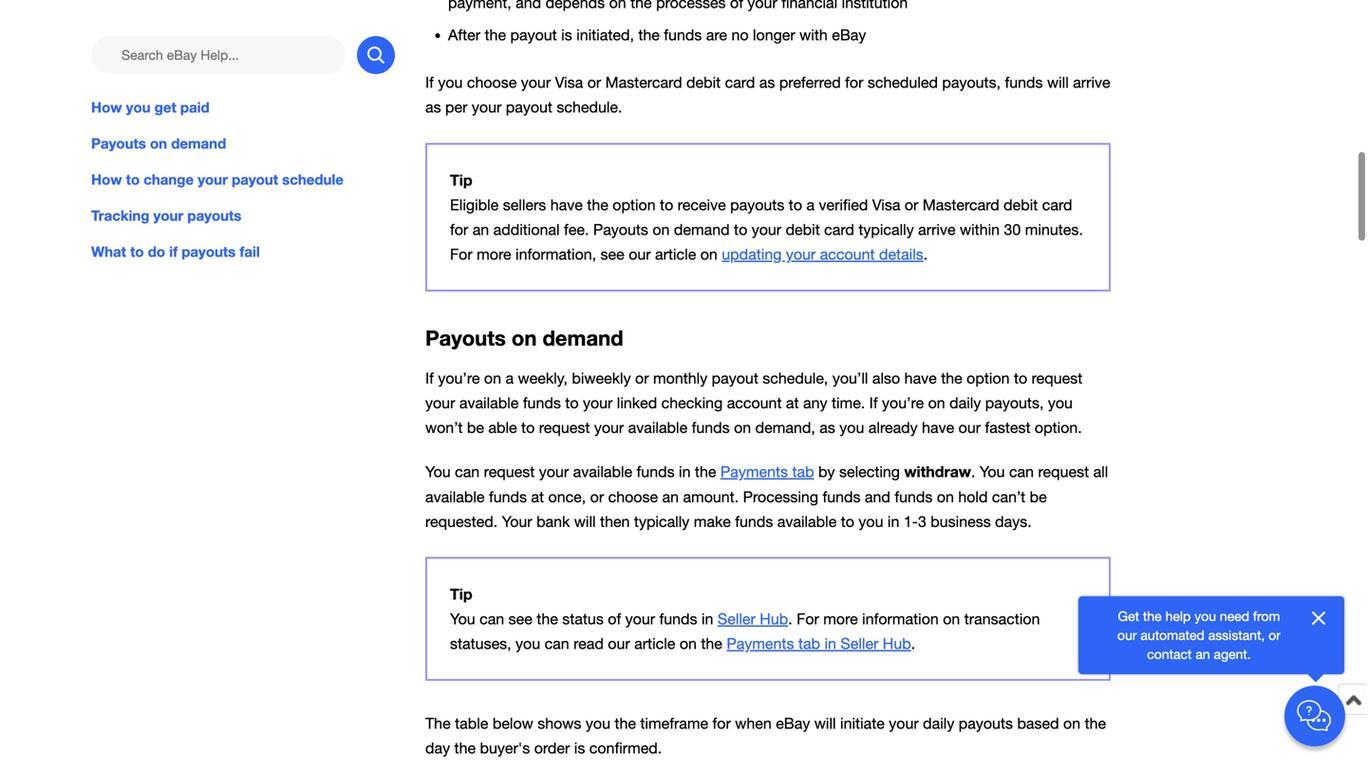Task type: locate. For each thing, give the bounding box(es) containing it.
you up confirmed.
[[586, 715, 611, 732]]

1 horizontal spatial for
[[797, 610, 819, 628]]

0 horizontal spatial typically
[[634, 513, 690, 530]]

more
[[477, 246, 511, 263], [824, 610, 858, 628]]

will inside . you can request all available funds at once, or choose an amount. processing funds and funds on hold can't be requested. your bank will then typically make funds available to you in 1-3 business days.
[[574, 513, 596, 530]]

visa
[[555, 74, 583, 91], [872, 196, 901, 214]]

can
[[455, 463, 480, 481], [1009, 463, 1034, 481], [480, 610, 504, 628], [545, 635, 569, 652]]

0 vertical spatial see
[[601, 246, 625, 263]]

on left the "demand," in the right bottom of the page
[[734, 419, 751, 436]]

0 horizontal spatial debit
[[687, 74, 721, 91]]

for inside tip eligible sellers have the option to receive payouts to a verified visa or mastercard debit card for an additional fee. payouts on demand to your debit card typically arrive within 30 minutes. for more information, see our article on
[[450, 246, 473, 263]]

2 how from the top
[[91, 171, 122, 188]]

card down verified
[[824, 221, 855, 238]]

1 horizontal spatial at
[[786, 394, 799, 412]]

can inside ". for more information on transaction statuses, you can read our article on the"
[[545, 635, 569, 652]]

ebay right the with
[[832, 26, 866, 44]]

0 vertical spatial payouts
[[91, 135, 146, 152]]

bank
[[537, 513, 570, 530]]

payouts,
[[942, 74, 1001, 91], [985, 394, 1044, 412]]

for down eligible
[[450, 246, 473, 263]]

is
[[561, 26, 572, 44], [574, 739, 585, 757]]

payouts, inside if you choose your visa or mastercard debit card as preferred for scheduled payouts, funds will arrive as per your payout schedule.
[[942, 74, 1001, 91]]

for up payments tab in seller hub "link" on the right of page
[[797, 610, 819, 628]]

how
[[91, 99, 122, 116], [91, 171, 122, 188]]

0 vertical spatial you
[[425, 463, 451, 481]]

1 vertical spatial payments
[[727, 635, 794, 652]]

time.
[[832, 394, 865, 412]]

2 vertical spatial payouts
[[425, 325, 506, 351]]

payouts inside payouts on demand link
[[91, 135, 146, 152]]

as inside if you're on a weekly, biweekly or monthly payout schedule, you'll also have the option to request your available funds to your linked checking account at any time. if you're on daily payouts, you won't be able to request your available funds on demand, as you already have our fastest option.
[[820, 419, 835, 436]]

0 vertical spatial for
[[845, 74, 864, 91]]

payouts on demand
[[91, 135, 226, 152], [425, 325, 624, 351]]

payments inside the you can request your available funds in the payments tab by selecting withdraw
[[721, 463, 788, 481]]

1 vertical spatial tip
[[450, 585, 473, 603]]

2 horizontal spatial an
[[1196, 646, 1210, 662]]

0 vertical spatial tip
[[450, 171, 473, 189]]

can left the read
[[545, 635, 569, 652]]

demand
[[171, 135, 226, 152], [674, 221, 730, 238], [543, 325, 624, 351]]

1 vertical spatial will
[[574, 513, 596, 530]]

see right the information, on the top of page
[[601, 246, 625, 263]]

0 horizontal spatial you're
[[438, 369, 480, 387]]

1 horizontal spatial debit
[[786, 221, 820, 238]]

arrive inside if you choose your visa or mastercard debit card as preferred for scheduled payouts, funds will arrive as per your payout schedule.
[[1073, 74, 1111, 91]]

payouts right fee.
[[593, 221, 648, 238]]

1 vertical spatial have
[[905, 369, 937, 387]]

you up per
[[438, 74, 463, 91]]

our left fastest
[[959, 419, 981, 436]]

1 vertical spatial typically
[[634, 513, 690, 530]]

1 vertical spatial how
[[91, 171, 122, 188]]

1 horizontal spatial payouts
[[425, 325, 506, 351]]

demand down the receive
[[674, 221, 730, 238]]

debit
[[687, 74, 721, 91], [1004, 196, 1038, 214], [786, 221, 820, 238]]

ebay inside the table below shows you the timeframe for when ebay will initiate your daily payouts based on the day the buyer's order is confirmed.
[[776, 715, 810, 732]]

1 horizontal spatial is
[[574, 739, 585, 757]]

as left per
[[425, 99, 441, 116]]

option up fastest
[[967, 369, 1010, 387]]

the right based
[[1085, 715, 1106, 732]]

information,
[[516, 246, 596, 263]]

1 vertical spatial article
[[634, 635, 676, 652]]

the table below shows you the timeframe for when ebay will initiate your daily payouts based on the day the buyer's order is confirmed.
[[425, 715, 1106, 757]]

seller down information
[[841, 635, 879, 652]]

funds
[[664, 26, 702, 44], [1005, 74, 1043, 91], [523, 394, 561, 412], [692, 419, 730, 436], [637, 463, 675, 481], [489, 488, 527, 505], [823, 488, 861, 505], [895, 488, 933, 505], [735, 513, 773, 530], [659, 610, 697, 628]]

have up withdraw
[[922, 419, 955, 436]]

. you can request all available funds at once, or choose an amount. processing funds and funds on hold can't be requested. your bank will then typically make funds available to you in 1-3 business days.
[[425, 463, 1108, 530]]

after the payout is initiated, the funds are no longer with ebay
[[448, 26, 866, 44]]

eligible
[[450, 196, 499, 214]]

visa inside if you choose your visa or mastercard debit card as preferred for scheduled payouts, funds will arrive as per your payout schedule.
[[555, 74, 583, 91]]

biweekly
[[572, 369, 631, 387]]

to left do
[[130, 243, 144, 260]]

0 vertical spatial a
[[807, 196, 815, 214]]

is right order
[[574, 739, 585, 757]]

2 horizontal spatial demand
[[674, 221, 730, 238]]

payout left the schedule.
[[506, 99, 553, 116]]

will inside the table below shows you the timeframe for when ebay will initiate your daily payouts based on the day the buyer's order is confirmed.
[[815, 715, 836, 732]]

demand down paid
[[171, 135, 226, 152]]

0 vertical spatial typically
[[859, 221, 914, 238]]

you inside the you can request your available funds in the payments tab by selecting withdraw
[[425, 463, 451, 481]]

make
[[694, 513, 731, 530]]

your inside the table below shows you the timeframe for when ebay will initiate your daily payouts based on the day the buyer's order is confirmed.
[[889, 715, 919, 732]]

ebay right when
[[776, 715, 810, 732]]

more up payments tab in seller hub .
[[824, 610, 858, 628]]

if
[[169, 243, 178, 260]]

order
[[534, 739, 570, 757]]

the left the status
[[537, 610, 558, 628]]

the right get
[[1143, 608, 1162, 624]]

our down of at the bottom
[[608, 635, 630, 652]]

debit up "updating your account details" link
[[786, 221, 820, 238]]

choose inside if you choose your visa or mastercard debit card as preferred for scheduled payouts, funds will arrive as per your payout schedule.
[[467, 74, 517, 91]]

need
[[1220, 608, 1250, 624]]

based
[[1017, 715, 1059, 732]]

will
[[1047, 74, 1069, 91], [574, 513, 596, 530], [815, 715, 836, 732]]

daily inside if you're on a weekly, biweekly or monthly payout schedule, you'll also have the option to request your available funds to your linked checking account at any time. if you're on daily payouts, you won't be able to request your available funds on demand, as you already have our fastest option.
[[950, 394, 981, 412]]

your
[[521, 74, 551, 91], [472, 99, 502, 116], [198, 171, 228, 188], [153, 207, 183, 224], [752, 221, 782, 238], [786, 246, 816, 263], [425, 394, 455, 412], [583, 394, 613, 412], [594, 419, 624, 436], [539, 463, 569, 481], [625, 610, 655, 628], [889, 715, 919, 732]]

have inside tip eligible sellers have the option to receive payouts to a verified visa or mastercard debit card for an additional fee. payouts on demand to your debit card typically arrive within 30 minutes. for more information, see our article on
[[551, 196, 583, 214]]

to
[[126, 171, 140, 188], [660, 196, 674, 214], [789, 196, 802, 214], [734, 221, 748, 238], [130, 243, 144, 260], [1014, 369, 1028, 387], [565, 394, 579, 412], [521, 419, 535, 436], [841, 513, 855, 530]]

or up the schedule.
[[587, 74, 601, 91]]

0 horizontal spatial ebay
[[776, 715, 810, 732]]

0 vertical spatial choose
[[467, 74, 517, 91]]

. you
[[971, 463, 1005, 481]]

are
[[706, 26, 727, 44]]

for inside if you choose your visa or mastercard debit card as preferred for scheduled payouts, funds will arrive as per your payout schedule.
[[845, 74, 864, 91]]

information
[[862, 610, 939, 628]]

payouts up updating
[[730, 196, 785, 214]]

0 horizontal spatial more
[[477, 246, 511, 263]]

tab inside the you can request your available funds in the payments tab by selecting withdraw
[[792, 463, 814, 481]]

get the help you need from our automated assistant, or contact an agent. tooltip
[[1109, 607, 1290, 664]]

hub up payments tab in seller hub "link" on the right of page
[[760, 610, 788, 628]]

be inside if you're on a weekly, biweekly or monthly payout schedule, you'll also have the option to request your available funds to your linked checking account at any time. if you're on daily payouts, you won't be able to request your available funds on demand, as you already have our fastest option.
[[467, 419, 484, 436]]

0 vertical spatial account
[[820, 246, 875, 263]]

0 horizontal spatial is
[[561, 26, 572, 44]]

an
[[473, 221, 489, 238], [662, 488, 679, 505], [1196, 646, 1210, 662]]

0 vertical spatial article
[[655, 246, 696, 263]]

1 vertical spatial demand
[[674, 221, 730, 238]]

how left get
[[91, 99, 122, 116]]

the inside get the help you need from our automated assistant, or contact an agent.
[[1143, 608, 1162, 624]]

a inside tip eligible sellers have the option to receive payouts to a verified visa or mastercard debit card for an additional fee. payouts on demand to your debit card typically arrive within 30 minutes. for more information, see our article on
[[807, 196, 815, 214]]

payments down seller hub 'link'
[[727, 635, 794, 652]]

our inside get the help you need from our automated assistant, or contact an agent.
[[1118, 627, 1137, 643]]

for inside the table below shows you the timeframe for when ebay will initiate your daily payouts based on the day the buyer's order is confirmed.
[[713, 715, 731, 732]]

days.
[[995, 513, 1032, 530]]

1 vertical spatial more
[[824, 610, 858, 628]]

payments up processing
[[721, 463, 788, 481]]

0 vertical spatial payouts,
[[942, 74, 1001, 91]]

0 horizontal spatial for
[[450, 221, 468, 238]]

if for if you choose your visa or mastercard debit card as preferred for scheduled payouts, funds will arrive as per your payout schedule.
[[425, 74, 434, 91]]

account down verified
[[820, 246, 875, 263]]

below
[[493, 715, 533, 732]]

card down no
[[725, 74, 755, 91]]

1 how from the top
[[91, 99, 122, 116]]

1 horizontal spatial for
[[713, 715, 731, 732]]

no
[[732, 26, 749, 44]]

1 vertical spatial debit
[[1004, 196, 1038, 214]]

mastercard down after the payout is initiated, the funds are no longer with ebay on the top
[[605, 74, 682, 91]]

is left the initiated,
[[561, 26, 572, 44]]

on down get
[[150, 135, 167, 152]]

debit down are
[[687, 74, 721, 91]]

automated
[[1141, 627, 1205, 643]]

our inside if you're on a weekly, biweekly or monthly payout schedule, you'll also have the option to request your available funds to your linked checking account at any time. if you're on daily payouts, you won't be able to request your available funds on demand, as you already have our fastest option.
[[959, 419, 981, 436]]

available inside the you can request your available funds in the payments tab by selecting withdraw
[[573, 463, 633, 481]]

can up requested.
[[455, 463, 480, 481]]

for left when
[[713, 715, 731, 732]]

arrive
[[1073, 74, 1111, 91], [918, 221, 956, 238]]

be left the able
[[467, 419, 484, 436]]

transaction
[[965, 610, 1040, 628]]

if inside if you choose your visa or mastercard debit card as preferred for scheduled payouts, funds will arrive as per your payout schedule.
[[425, 74, 434, 91]]

0 horizontal spatial payouts on demand
[[91, 135, 226, 152]]

payments tab link
[[721, 463, 814, 481]]

on up withdraw
[[928, 394, 946, 412]]

the
[[485, 26, 506, 44], [638, 26, 660, 44], [587, 196, 609, 214], [941, 369, 963, 387], [695, 463, 716, 481], [1143, 608, 1162, 624], [537, 610, 558, 628], [701, 635, 723, 652], [615, 715, 636, 732], [1085, 715, 1106, 732], [454, 739, 476, 757]]

seller
[[718, 610, 756, 628], [841, 635, 879, 652]]

1 vertical spatial if
[[425, 369, 434, 387]]

for right preferred
[[845, 74, 864, 91]]

payouts
[[730, 196, 785, 214], [187, 207, 242, 224], [182, 243, 236, 260], [959, 715, 1013, 732]]

as left preferred
[[759, 74, 775, 91]]

on right based
[[1064, 715, 1081, 732]]

hub
[[760, 610, 788, 628], [883, 635, 911, 652]]

available down processing
[[777, 513, 837, 530]]

option left the receive
[[613, 196, 656, 214]]

2 vertical spatial as
[[820, 419, 835, 436]]

demand inside payouts on demand link
[[171, 135, 226, 152]]

0 vertical spatial will
[[1047, 74, 1069, 91]]

for down eligible
[[450, 221, 468, 238]]

the inside if you're on a weekly, biweekly or monthly payout schedule, you'll also have the option to request your available funds to your linked checking account at any time. if you're on daily payouts, you won't be able to request your available funds on demand, as you already have our fastest option.
[[941, 369, 963, 387]]

1 vertical spatial seller
[[841, 635, 879, 652]]

article inside tip eligible sellers have the option to receive payouts to a verified visa or mastercard debit card for an additional fee. payouts on demand to your debit card typically arrive within 30 minutes. for more information, see our article on
[[655, 246, 696, 263]]

you
[[425, 463, 451, 481], [450, 610, 475, 628]]

1 vertical spatial choose
[[608, 488, 658, 505]]

0 horizontal spatial an
[[473, 221, 489, 238]]

0 horizontal spatial choose
[[467, 74, 517, 91]]

1 vertical spatial see
[[509, 610, 533, 628]]

0 vertical spatial ebay
[[832, 26, 866, 44]]

payouts, up fastest
[[985, 394, 1044, 412]]

you inside tip you can see the status of your funds in seller hub
[[450, 610, 475, 628]]

payments
[[721, 463, 788, 481], [727, 635, 794, 652]]

card up the minutes. at top
[[1042, 196, 1073, 214]]

more down additional
[[477, 246, 511, 263]]

you
[[438, 74, 463, 91], [126, 99, 151, 116], [1048, 394, 1073, 412], [840, 419, 864, 436], [859, 513, 884, 530], [1195, 608, 1216, 624], [516, 635, 540, 652], [586, 715, 611, 732]]

2 horizontal spatial for
[[845, 74, 864, 91]]

0 vertical spatial option
[[613, 196, 656, 214]]

on inside the table below shows you the timeframe for when ebay will initiate your daily payouts based on the day the buyer's order is confirmed.
[[1064, 715, 1081, 732]]

2 vertical spatial .
[[911, 635, 916, 652]]

demand inside tip eligible sellers have the option to receive payouts to a verified visa or mastercard debit card for an additional fee. payouts on demand to your debit card typically arrive within 30 minutes. for more information, see our article on
[[674, 221, 730, 238]]

. for more information on transaction statuses, you can read our article on the
[[450, 610, 1040, 652]]

1 horizontal spatial as
[[759, 74, 775, 91]]

0 vertical spatial daily
[[950, 394, 981, 412]]

you're up won't on the left bottom
[[438, 369, 480, 387]]

available up once,
[[573, 463, 633, 481]]

you down and
[[859, 513, 884, 530]]

typically
[[859, 221, 914, 238], [634, 513, 690, 530]]

1 vertical spatial be
[[1030, 488, 1047, 505]]

or up details
[[905, 196, 919, 214]]

daily right the initiate
[[923, 715, 955, 732]]

typically right then
[[634, 513, 690, 530]]

if for if you're on a weekly, biweekly or monthly payout schedule, you'll also have the option to request your available funds to your linked checking account at any time. if you're on daily payouts, you won't be able to request your available funds on demand, as you already have our fastest option.
[[425, 369, 434, 387]]

1 horizontal spatial payouts on demand
[[425, 325, 624, 351]]

on right fee.
[[653, 221, 670, 238]]

how you get paid
[[91, 99, 210, 116]]

request
[[1032, 369, 1083, 387], [539, 419, 590, 436], [484, 463, 535, 481], [1038, 463, 1089, 481]]

initiate
[[840, 715, 885, 732]]

debit up "30"
[[1004, 196, 1038, 214]]

tip inside tip you can see the status of your funds in seller hub
[[450, 585, 473, 603]]

see up statuses,
[[509, 610, 533, 628]]

hub inside tip you can see the status of your funds in seller hub
[[760, 610, 788, 628]]

card
[[725, 74, 755, 91], [1042, 196, 1073, 214], [824, 221, 855, 238]]

0 horizontal spatial for
[[450, 246, 473, 263]]

after
[[448, 26, 481, 44]]

have right also
[[905, 369, 937, 387]]

to inside . you can request all available funds at once, or choose an amount. processing funds and funds on hold can't be requested. your bank will then typically make funds available to you in 1-3 business days.
[[841, 513, 855, 530]]

0 vertical spatial have
[[551, 196, 583, 214]]

an down eligible
[[473, 221, 489, 238]]

won't
[[425, 419, 463, 436]]

demand up biweekly at the left of the page
[[543, 325, 624, 351]]

at
[[786, 394, 799, 412], [531, 488, 544, 505]]

you'll
[[833, 369, 868, 387]]

or
[[587, 74, 601, 91], [905, 196, 919, 214], [635, 369, 649, 387], [590, 488, 604, 505], [1269, 627, 1281, 643]]

then
[[600, 513, 630, 530]]

1 horizontal spatial mastercard
[[923, 196, 1000, 214]]

0 horizontal spatial at
[[531, 488, 544, 505]]

0 horizontal spatial a
[[506, 369, 514, 387]]

our down get
[[1118, 627, 1137, 643]]

on left updating
[[701, 246, 718, 263]]

or inside tip eligible sellers have the option to receive payouts to a verified visa or mastercard debit card for an additional fee. payouts on demand to your debit card typically arrive within 30 minutes. for more information, see our article on
[[905, 196, 919, 214]]

payouts on demand down get
[[91, 135, 226, 152]]

seller inside tip you can see the status of your funds in seller hub
[[718, 610, 756, 628]]

within
[[960, 221, 1000, 238]]

can inside the you can request your available funds in the payments tab by selecting withdraw
[[455, 463, 480, 481]]

0 vertical spatial card
[[725, 74, 755, 91]]

requested.
[[425, 513, 498, 530]]

payouts down how you get paid
[[91, 135, 146, 152]]

you inside . you can request all available funds at once, or choose an amount. processing funds and funds on hold can't be requested. your bank will then typically make funds available to you in 1-3 business days.
[[859, 513, 884, 530]]

you inside get the help you need from our automated assistant, or contact an agent.
[[1195, 608, 1216, 624]]

to down weekly,
[[565, 394, 579, 412]]

an left agent.
[[1196, 646, 1210, 662]]

0 horizontal spatial visa
[[555, 74, 583, 91]]

payouts
[[91, 135, 146, 152], [593, 221, 648, 238], [425, 325, 506, 351]]

Search eBay Help... text field
[[91, 36, 346, 74]]

1 tip from the top
[[450, 171, 473, 189]]

mastercard up within at the top of the page
[[923, 196, 1000, 214]]

1 vertical spatial visa
[[872, 196, 901, 214]]

choose up then
[[608, 488, 658, 505]]

the right after
[[485, 26, 506, 44]]

daily inside the table below shows you the timeframe for when ebay will initiate your daily payouts based on the day the buyer's order is confirmed.
[[923, 715, 955, 732]]

typically up details
[[859, 221, 914, 238]]

1 vertical spatial is
[[574, 739, 585, 757]]

visa right verified
[[872, 196, 901, 214]]

if you choose your visa or mastercard debit card as preferred for scheduled payouts, funds will arrive as per your payout schedule.
[[425, 74, 1111, 116]]

or inside . you can request all available funds at once, or choose an amount. processing funds and funds on hold can't be requested. your bank will then typically make funds available to you in 1-3 business days.
[[590, 488, 604, 505]]

0 vertical spatial how
[[91, 99, 122, 116]]

1 horizontal spatial option
[[967, 369, 1010, 387]]

2 horizontal spatial .
[[924, 246, 928, 263]]

on down tip you can see the status of your funds in seller hub
[[680, 635, 697, 652]]

0 vertical spatial payments
[[721, 463, 788, 481]]

0 horizontal spatial be
[[467, 419, 484, 436]]

0 horizontal spatial .
[[788, 610, 793, 628]]

0 horizontal spatial option
[[613, 196, 656, 214]]

funds inside if you choose your visa or mastercard debit card as preferred for scheduled payouts, funds will arrive as per your payout schedule.
[[1005, 74, 1043, 91]]

what
[[91, 243, 126, 260]]

choose
[[467, 74, 517, 91], [608, 488, 658, 505]]

you down won't on the left bottom
[[425, 463, 451, 481]]

1 vertical spatial card
[[1042, 196, 1073, 214]]

2 vertical spatial will
[[815, 715, 836, 732]]

available down linked
[[628, 419, 688, 436]]

in inside . you can request all available funds at once, or choose an amount. processing funds and funds on hold can't be requested. your bank will then typically make funds available to you in 1-3 business days.
[[888, 513, 900, 530]]

0 horizontal spatial payouts
[[91, 135, 146, 152]]

you can request your available funds in the payments tab by selecting withdraw
[[425, 463, 971, 481]]

article down the receive
[[655, 246, 696, 263]]

1 horizontal spatial a
[[807, 196, 815, 214]]

0 vertical spatial debit
[[687, 74, 721, 91]]

tip inside tip eligible sellers have the option to receive payouts to a verified visa or mastercard debit card for an additional fee. payouts on demand to your debit card typically arrive within 30 minutes. for more information, see our article on
[[450, 171, 473, 189]]

our right the information, on the top of page
[[629, 246, 651, 263]]

to up updating
[[734, 221, 748, 238]]

0 horizontal spatial account
[[727, 394, 782, 412]]

all
[[1094, 463, 1108, 481]]

1 vertical spatial for
[[450, 221, 468, 238]]

0 horizontal spatial arrive
[[918, 221, 956, 238]]

0 vertical spatial mastercard
[[605, 74, 682, 91]]

0 vertical spatial tab
[[792, 463, 814, 481]]

0 horizontal spatial will
[[574, 513, 596, 530]]

longer
[[753, 26, 795, 44]]

mastercard
[[605, 74, 682, 91], [923, 196, 1000, 214]]

tracking your payouts
[[91, 207, 242, 224]]

an inside tip eligible sellers have the option to receive payouts to a verified visa or mastercard debit card for an additional fee. payouts on demand to your debit card typically arrive within 30 minutes. for more information, see our article on
[[473, 221, 489, 238]]

get
[[154, 99, 176, 116]]

2 vertical spatial an
[[1196, 646, 1210, 662]]

payout down payouts on demand link
[[232, 171, 278, 188]]

day
[[425, 739, 450, 757]]

how to change your payout schedule link
[[91, 169, 395, 190]]

choose up per
[[467, 74, 517, 91]]

how up 'tracking' at the left of page
[[91, 171, 122, 188]]

1 vertical spatial option
[[967, 369, 1010, 387]]

verified
[[819, 196, 868, 214]]

2 vertical spatial have
[[922, 419, 955, 436]]

you're up already
[[882, 394, 924, 412]]

0 horizontal spatial as
[[425, 99, 441, 116]]

be
[[467, 419, 484, 436], [1030, 488, 1047, 505]]

get
[[1118, 608, 1140, 624]]

2 vertical spatial debit
[[786, 221, 820, 238]]

0 vertical spatial seller
[[718, 610, 756, 628]]

mastercard inside if you choose your visa or mastercard debit card as preferred for scheduled payouts, funds will arrive as per your payout schedule.
[[605, 74, 682, 91]]

1 horizontal spatial will
[[815, 715, 836, 732]]

you down time.
[[840, 419, 864, 436]]

on down withdraw
[[937, 488, 954, 505]]

1 horizontal spatial see
[[601, 246, 625, 263]]

funds inside the you can request your available funds in the payments tab by selecting withdraw
[[637, 463, 675, 481]]

the right the initiated,
[[638, 26, 660, 44]]

2 vertical spatial for
[[713, 715, 731, 732]]

can up statuses,
[[480, 610, 504, 628]]

the inside tip eligible sellers have the option to receive payouts to a verified visa or mastercard debit card for an additional fee. payouts on demand to your debit card typically arrive within 30 minutes. for more information, see our article on
[[587, 196, 609, 214]]

2 tip from the top
[[450, 585, 473, 603]]

be right can't
[[1030, 488, 1047, 505]]

payouts up won't on the left bottom
[[425, 325, 506, 351]]

2 vertical spatial card
[[824, 221, 855, 238]]

option
[[613, 196, 656, 214], [967, 369, 1010, 387]]



Task type: describe. For each thing, give the bounding box(es) containing it.
initiated,
[[577, 26, 634, 44]]

2 horizontal spatial card
[[1042, 196, 1073, 214]]

typically inside . you can request all available funds at once, or choose an amount. processing funds and funds on hold can't be requested. your bank will then typically make funds available to you in 1-3 business days.
[[634, 513, 690, 530]]

your inside tip eligible sellers have the option to receive payouts to a verified visa or mastercard debit card for an additional fee. payouts on demand to your debit card typically arrive within 30 minutes. for more information, see our article on
[[752, 221, 782, 238]]

additional
[[493, 221, 560, 238]]

0 vertical spatial as
[[759, 74, 775, 91]]

see inside tip you can see the status of your funds in seller hub
[[509, 610, 533, 628]]

you inside ". for more information on transaction statuses, you can read our article on the"
[[516, 635, 540, 652]]

and
[[865, 488, 891, 505]]

at inside if you're on a weekly, biweekly or monthly payout schedule, you'll also have the option to request your available funds to your linked checking account at any time. if you're on daily payouts, you won't be able to request your available funds on demand, as you already have our fastest option.
[[786, 394, 799, 412]]

card inside if you choose your visa or mastercard debit card as preferred for scheduled payouts, funds will arrive as per your payout schedule.
[[725, 74, 755, 91]]

tip eligible sellers have the option to receive payouts to a verified visa or mastercard debit card for an additional fee. payouts on demand to your debit card typically arrive within 30 minutes. for more information, see our article on
[[450, 171, 1083, 263]]

can inside . you can request all available funds at once, or choose an amount. processing funds and funds on hold can't be requested. your bank will then typically make funds available to you in 1-3 business days.
[[1009, 463, 1034, 481]]

available up requested.
[[425, 488, 485, 505]]

fee.
[[564, 221, 589, 238]]

seller hub link
[[718, 610, 788, 628]]

2 vertical spatial if
[[870, 394, 878, 412]]

to left the receive
[[660, 196, 674, 214]]

payouts right if in the left of the page
[[182, 243, 236, 260]]

per
[[445, 99, 468, 116]]

0 vertical spatial payouts on demand
[[91, 135, 226, 152]]

on inside . you can request all available funds at once, or choose an amount. processing funds and funds on hold can't be requested. your bank will then typically make funds available to you in 1-3 business days.
[[937, 488, 954, 505]]

do
[[148, 243, 165, 260]]

available up the able
[[459, 394, 519, 412]]

shows
[[538, 715, 582, 732]]

schedule,
[[763, 369, 828, 387]]

business
[[931, 513, 991, 530]]

can't
[[992, 488, 1026, 505]]

or inside get the help you need from our automated assistant, or contact an agent.
[[1269, 627, 1281, 643]]

0 vertical spatial .
[[924, 246, 928, 263]]

1 horizontal spatial account
[[820, 246, 875, 263]]

get the help you need from our automated assistant, or contact an agent.
[[1118, 608, 1281, 662]]

hold
[[958, 488, 988, 505]]

payments tab in seller hub link
[[727, 635, 911, 652]]

tracking
[[91, 207, 149, 224]]

request up option.
[[1032, 369, 1083, 387]]

the inside ". for more information on transaction statuses, you can read our article on the"
[[701, 635, 723, 652]]

can inside tip you can see the status of your funds in seller hub
[[480, 610, 504, 628]]

on left weekly,
[[484, 369, 501, 387]]

the down table
[[454, 739, 476, 757]]

for inside ". for more information on transaction statuses, you can read our article on the"
[[797, 610, 819, 628]]

our inside tip eligible sellers have the option to receive payouts to a verified visa or mastercard debit card for an additional fee. payouts on demand to your debit card typically arrive within 30 minutes. for more information, see our article on
[[629, 246, 651, 263]]

what to do if payouts fail
[[91, 243, 260, 260]]

or inside if you're on a weekly, biweekly or monthly payout schedule, you'll also have the option to request your available funds to your linked checking account at any time. if you're on daily payouts, you won't be able to request your available funds on demand, as you already have our fastest option.
[[635, 369, 649, 387]]

to up fastest
[[1014, 369, 1028, 387]]

on left transaction
[[943, 610, 960, 628]]

your inside the you can request your available funds in the payments tab by selecting withdraw
[[539, 463, 569, 481]]

paid
[[180, 99, 210, 116]]

schedule
[[282, 171, 344, 188]]

a inside if you're on a weekly, biweekly or monthly payout schedule, you'll also have the option to request your available funds to your linked checking account at any time. if you're on daily payouts, you won't be able to request your available funds on demand, as you already have our fastest option.
[[506, 369, 514, 387]]

schedule.
[[557, 99, 622, 116]]

with
[[800, 26, 828, 44]]

visa inside tip eligible sellers have the option to receive payouts to a verified visa or mastercard debit card for an additional fee. payouts on demand to your debit card typically arrive within 30 minutes. for more information, see our article on
[[872, 196, 901, 214]]

option inside if you're on a weekly, biweekly or monthly payout schedule, you'll also have the option to request your available funds to your linked checking account at any time. if you're on daily payouts, you won't be able to request your available funds on demand, as you already have our fastest option.
[[967, 369, 1010, 387]]

demand,
[[756, 419, 815, 436]]

payouts inside tip eligible sellers have the option to receive payouts to a verified visa or mastercard debit card for an additional fee. payouts on demand to your debit card typically arrive within 30 minutes. for more information, see our article on
[[593, 221, 648, 238]]

the inside the you can request your available funds in the payments tab by selecting withdraw
[[695, 463, 716, 481]]

receive
[[678, 196, 726, 214]]

0 vertical spatial is
[[561, 26, 572, 44]]

payouts, inside if you're on a weekly, biweekly or monthly payout schedule, you'll also have the option to request your available funds to your linked checking account at any time. if you're on daily payouts, you won't be able to request your available funds on demand, as you already have our fastest option.
[[985, 394, 1044, 412]]

preferred
[[779, 74, 841, 91]]

2 horizontal spatial debit
[[1004, 196, 1038, 214]]

option.
[[1035, 419, 1082, 436]]

able
[[488, 419, 517, 436]]

debit inside if you choose your visa or mastercard debit card as preferred for scheduled payouts, funds will arrive as per your payout schedule.
[[687, 74, 721, 91]]

your inside tip you can see the status of your funds in seller hub
[[625, 610, 655, 628]]

choose inside . you can request all available funds at once, or choose an amount. processing funds and funds on hold can't be requested. your bank will then typically make funds available to you in 1-3 business days.
[[608, 488, 658, 505]]

how to change your payout schedule
[[91, 171, 344, 188]]

once,
[[548, 488, 586, 505]]

typically inside tip eligible sellers have the option to receive payouts to a verified visa or mastercard debit card for an additional fee. payouts on demand to your debit card typically arrive within 30 minutes. for more information, see our article on
[[859, 221, 914, 238]]

payouts on demand link
[[91, 133, 395, 154]]

fail
[[240, 243, 260, 260]]

for inside tip eligible sellers have the option to receive payouts to a verified visa or mastercard debit card for an additional fee. payouts on demand to your debit card typically arrive within 30 minutes. for more information, see our article on
[[450, 221, 468, 238]]

weekly,
[[518, 369, 568, 387]]

you inside if you choose your visa or mastercard debit card as preferred for scheduled payouts, funds will arrive as per your payout schedule.
[[438, 74, 463, 91]]

1 vertical spatial you're
[[882, 394, 924, 412]]

fastest
[[985, 419, 1031, 436]]

read
[[574, 635, 604, 652]]

payments tab in seller hub .
[[727, 635, 916, 652]]

mastercard inside tip eligible sellers have the option to receive payouts to a verified visa or mastercard debit card for an additional fee. payouts on demand to your debit card typically arrive within 30 minutes. for more information, see our article on
[[923, 196, 1000, 214]]

1 vertical spatial as
[[425, 99, 441, 116]]

how for how to change your payout schedule
[[91, 171, 122, 188]]

you up option.
[[1048, 394, 1073, 412]]

if you're on a weekly, biweekly or monthly payout schedule, you'll also have the option to request your available funds to your linked checking account at any time. if you're on daily payouts, you won't be able to request your available funds on demand, as you already have our fastest option.
[[425, 369, 1083, 436]]

tip for tip eligible sellers have the option to receive payouts to a verified visa or mastercard debit card for an additional fee. payouts on demand to your debit card typically arrive within 30 minutes. for more information, see our article on
[[450, 171, 473, 189]]

payouts inside the table below shows you the timeframe for when ebay will initiate your daily payouts based on the day the buyer's order is confirmed.
[[959, 715, 1013, 732]]

processing
[[743, 488, 819, 505]]

the up confirmed.
[[615, 715, 636, 732]]

account inside if you're on a weekly, biweekly or monthly payout schedule, you'll also have the option to request your available funds to your linked checking account at any time. if you're on daily payouts, you won't be able to request your available funds on demand, as you already have our fastest option.
[[727, 394, 782, 412]]

payout right after
[[510, 26, 557, 44]]

how you get paid link
[[91, 97, 395, 118]]

payout inside if you choose your visa or mastercard debit card as preferred for scheduled payouts, funds will arrive as per your payout schedule.
[[506, 99, 553, 116]]

see inside tip eligible sellers have the option to receive payouts to a verified visa or mastercard debit card for an additional fee. payouts on demand to your debit card typically arrive within 30 minutes. for more information, see our article on
[[601, 246, 625, 263]]

of
[[608, 610, 621, 628]]

be inside . you can request all available funds at once, or choose an amount. processing funds and funds on hold can't be requested. your bank will then typically make funds available to you in 1-3 business days.
[[1030, 488, 1047, 505]]

in inside tip you can see the status of your funds in seller hub
[[702, 610, 714, 628]]

details
[[879, 246, 924, 263]]

or inside if you choose your visa or mastercard debit card as preferred for scheduled payouts, funds will arrive as per your payout schedule.
[[587, 74, 601, 91]]

1 horizontal spatial seller
[[841, 635, 879, 652]]

tracking your payouts link
[[91, 205, 395, 226]]

1 vertical spatial tab
[[799, 635, 820, 652]]

1-
[[904, 513, 918, 530]]

is inside the table below shows you the timeframe for when ebay will initiate your daily payouts based on the day the buyer's order is confirmed.
[[574, 739, 585, 757]]

at inside . you can request all available funds at once, or choose an amount. processing funds and funds on hold can't be requested. your bank will then typically make funds available to you in 1-3 business days.
[[531, 488, 544, 505]]

arrive inside tip eligible sellers have the option to receive payouts to a verified visa or mastercard debit card for an additional fee. payouts on demand to your debit card typically arrive within 30 minutes. for more information, see our article on
[[918, 221, 956, 238]]

to right the able
[[521, 419, 535, 436]]

3
[[918, 513, 927, 530]]

withdraw
[[904, 463, 971, 481]]

the inside tip you can see the status of your funds in seller hub
[[537, 610, 558, 628]]

request inside the you can request your available funds in the payments tab by selecting withdraw
[[484, 463, 535, 481]]

table
[[455, 715, 488, 732]]

an inside . you can request all available funds at once, or choose an amount. processing funds and funds on hold can't be requested. your bank will then typically make funds available to you in 1-3 business days.
[[662, 488, 679, 505]]

contact
[[1147, 646, 1192, 662]]

request inside . you can request all available funds at once, or choose an amount. processing funds and funds on hold can't be requested. your bank will then typically make funds available to you in 1-3 business days.
[[1038, 463, 1089, 481]]

to left change at the top left of page
[[126, 171, 140, 188]]

timeframe
[[640, 715, 709, 732]]

scheduled
[[868, 74, 938, 91]]

already
[[869, 419, 918, 436]]

payouts down how to change your payout schedule
[[187, 207, 242, 224]]

how for how you get paid
[[91, 99, 122, 116]]

linked
[[617, 394, 657, 412]]

payouts inside tip eligible sellers have the option to receive payouts to a verified visa or mastercard debit card for an additional fee. payouts on demand to your debit card typically arrive within 30 minutes. for more information, see our article on
[[730, 196, 785, 214]]

updating your account details link
[[722, 246, 924, 263]]

monthly
[[653, 369, 708, 387]]

1 horizontal spatial demand
[[543, 325, 624, 351]]

your
[[502, 513, 532, 530]]

more inside ". for more information on transaction statuses, you can read our article on the"
[[824, 610, 858, 628]]

. inside ". for more information on transaction statuses, you can read our article on the"
[[788, 610, 793, 628]]

1 vertical spatial hub
[[883, 635, 911, 652]]

confirmed.
[[589, 739, 662, 757]]

statuses,
[[450, 635, 511, 652]]

payout inside if you're on a weekly, biweekly or monthly payout schedule, you'll also have the option to request your available funds to your linked checking account at any time. if you're on daily payouts, you won't be able to request your available funds on demand, as you already have our fastest option.
[[712, 369, 759, 387]]

assistant,
[[1209, 627, 1265, 643]]

in inside the you can request your available funds in the payments tab by selecting withdraw
[[679, 463, 691, 481]]

change
[[144, 171, 194, 188]]

30
[[1004, 221, 1021, 238]]

checking
[[662, 394, 723, 412]]

on up weekly,
[[512, 325, 537, 351]]

you inside the table below shows you the timeframe for when ebay will initiate your daily payouts based on the day the buyer's order is confirmed.
[[586, 715, 611, 732]]

updating
[[722, 246, 782, 263]]

amount.
[[683, 488, 739, 505]]

an inside get the help you need from our automated assistant, or contact an agent.
[[1196, 646, 1210, 662]]

option inside tip eligible sellers have the option to receive payouts to a verified visa or mastercard debit card for an additional fee. payouts on demand to your debit card typically arrive within 30 minutes. for more information, see our article on
[[613, 196, 656, 214]]

more inside tip eligible sellers have the option to receive payouts to a verified visa or mastercard debit card for an additional fee. payouts on demand to your debit card typically arrive within 30 minutes. for more information, see our article on
[[477, 246, 511, 263]]

tip you can see the status of your funds in seller hub
[[450, 585, 788, 628]]

by selecting
[[819, 463, 900, 481]]

funds inside tip you can see the status of your funds in seller hub
[[659, 610, 697, 628]]

you left get
[[126, 99, 151, 116]]

request down weekly,
[[539, 419, 590, 436]]

0 vertical spatial you're
[[438, 369, 480, 387]]

also
[[873, 369, 900, 387]]

to left verified
[[789, 196, 802, 214]]

our inside ". for more information on transaction statuses, you can read our article on the"
[[608, 635, 630, 652]]

status
[[562, 610, 604, 628]]

updating your account details .
[[722, 246, 928, 263]]

sellers
[[503, 196, 546, 214]]

article inside ". for more information on transaction statuses, you can read our article on the"
[[634, 635, 676, 652]]

1 horizontal spatial card
[[824, 221, 855, 238]]

tip for tip you can see the status of your funds in seller hub
[[450, 585, 473, 603]]

any
[[803, 394, 828, 412]]

will inside if you choose your visa or mastercard debit card as preferred for scheduled payouts, funds will arrive as per your payout schedule.
[[1047, 74, 1069, 91]]



Task type: vqa. For each thing, say whether or not it's contained in the screenshot.
the in the "Tip You Can See The Status Of Your Funds In Seller Hub"
yes



